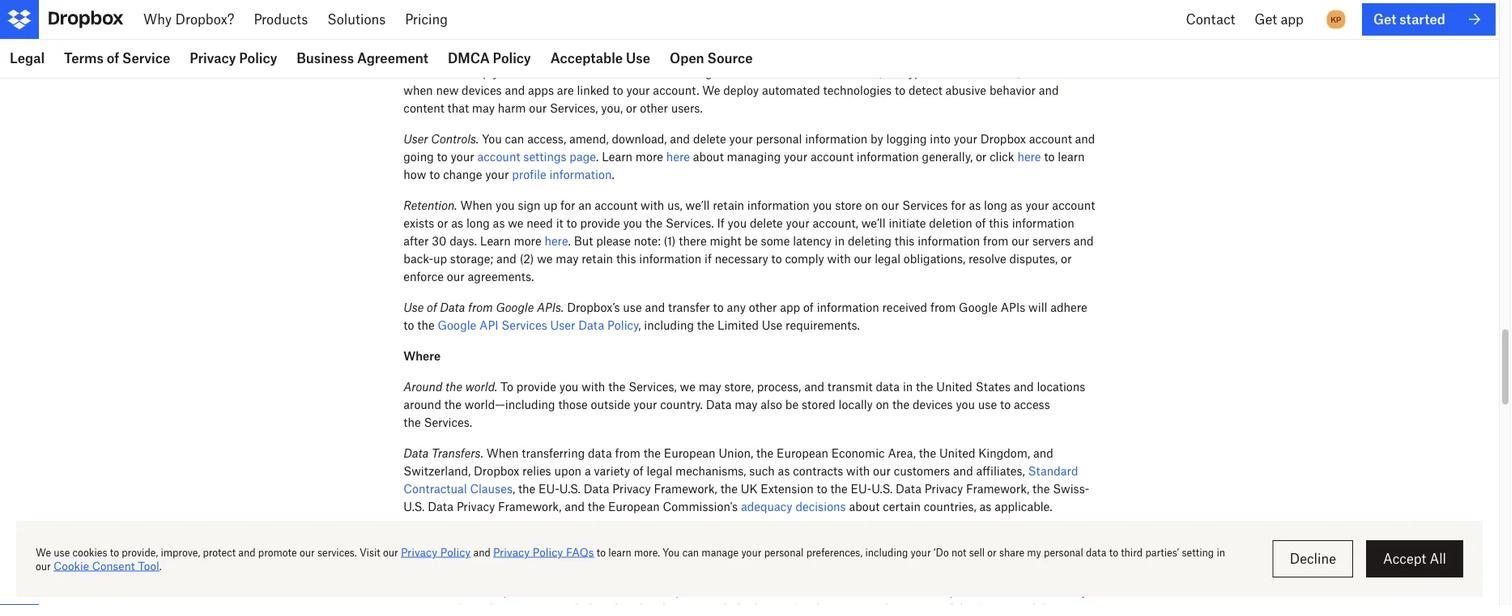 Task type: describe. For each thing, give the bounding box(es) containing it.
information down deletion
[[918, 234, 980, 247]]

the down mechanisms,
[[721, 482, 738, 495]]

our down the 'storage;'
[[447, 269, 465, 283]]

at
[[984, 65, 995, 79]]

your right the managing
[[784, 149, 808, 163]]

kingdom, inside dropbox complies with the eu-u.s. and swiss-u.s. data privacy frameworks, as well as the uk extension to the eu-u.s. data privacy framework, as set forth by the u.s. department of commerce regarding the processing of personal data transferred from the european union, the european economic area, the united kingdom, and switzerland to the united states. dropbox has certified to the u.s. department of commerce that it adheres to the principles of these data privacy frameworks with respect to such data, but this does not include the docsend or formswift portions of the services. if ther
[[906, 566, 957, 580]]

alerts
[[1047, 65, 1077, 79]]

to up new at the left top
[[451, 65, 461, 79]]

any
[[727, 300, 746, 314]]

information up some
[[747, 198, 810, 212]]

data inside 'to provide you with the services, we may store, process, and transmit data in the united states and locations around the world—including those outside your country. data may also be stored locally on the devices you use to access the services.'
[[706, 397, 732, 411]]

locations
[[1037, 379, 1086, 393]]

your right 'into'
[[954, 132, 978, 145]]

of inside when transferring data from the european union, the european economic area, the united kingdom, and switzerland, dropbox relies upon a variety of legal mechanisms, such as contracts with our customers and affiliates,
[[633, 464, 644, 477]]

well
[[977, 530, 999, 544]]

we inside when you sign up for an account with us, we'll retain information you store on our services for as long as your account exists or as long as we need it to provide you the services. if you delete your account, we'll initiate deletion of this information after 30 days. learn more
[[508, 216, 524, 230]]

the up certified
[[571, 566, 588, 580]]

and up harm
[[505, 83, 525, 97]]

to down data privacy frameworks.
[[460, 548, 470, 562]]

services. inside dropbox complies with the eu-u.s. and swiss-u.s. data privacy frameworks, as well as the uk extension to the eu-u.s. data privacy framework, as set forth by the u.s. department of commerce regarding the processing of personal data transferred from the european union, the european economic area, the united kingdom, and switzerland to the united states. dropbox has certified to the u.s. department of commerce that it adheres to the principles of these data privacy frameworks with respect to such data, but this does not include the docsend or formswift portions of the services. if ther
[[976, 601, 1025, 605]]

framework, down the relies on the bottom left
[[498, 499, 562, 513]]

disputes,
[[1010, 251, 1058, 265]]

team
[[511, 47, 539, 61]]

and up access
[[1014, 379, 1034, 393]]

provide inside when you sign up for an account with us, we'll retain information you store on our services for as long as your account exists or as long as we need it to provide you the services. if you delete your account, we'll initiate deletion of this information after 30 days. learn more
[[580, 216, 620, 230]]

might
[[710, 234, 742, 247]]

the up complies
[[588, 499, 605, 513]]

1 horizontal spatial commerce
[[881, 548, 940, 562]]

when
[[404, 83, 433, 97]]

your down have
[[493, 65, 516, 79]]

solutions button
[[318, 0, 395, 39]]

obligations,
[[904, 251, 966, 265]]

and left the affiliates,
[[953, 464, 973, 477]]

extension inside dropbox complies with the eu-u.s. and swiss-u.s. data privacy frameworks, as well as the uk extension to the eu-u.s. data privacy framework, as set forth by the u.s. department of commerce regarding the processing of personal data transferred from the european union, the european economic area, the united kingdom, and switzerland to the united states. dropbox has certified to the u.s. department of commerce that it adheres to the principles of these data privacy frameworks with respect to such data, but this does not include the docsend or formswift portions of the services. if ther
[[404, 548, 457, 562]]

of up include
[[728, 584, 739, 597]]

our down deleting
[[854, 251, 872, 265]]

dropbox?
[[175, 11, 234, 27]]

why dropbox?
[[143, 11, 234, 27]]

0 horizontal spatial here link
[[545, 234, 568, 247]]

union, inside dropbox complies with the eu-u.s. and swiss-u.s. data privacy frameworks, as well as the uk extension to the eu-u.s. data privacy framework, as set forth by the u.s. department of commerce regarding the processing of personal data transferred from the european union, the european economic area, the united kingdom, and switzerland to the united states. dropbox has certified to the u.s. department of commerce that it adheres to the principles of these data privacy frameworks with respect to such data, but this does not include the docsend or formswift portions of the services. if ther
[[646, 566, 681, 580]]

agreement
[[357, 50, 428, 66]]

when for retention.
[[460, 198, 493, 212]]

the left 'states'
[[916, 379, 933, 393]]

2 horizontal spatial here
[[1018, 149, 1041, 163]]

eu- down frameworks.
[[494, 548, 515, 562]]

contact
[[1186, 11, 1235, 27]]

business
[[297, 50, 354, 66]]

the up "portions"
[[899, 584, 916, 597]]

with right complies
[[644, 530, 667, 544]]

to inside 'to provide you with the services, we may store, process, and transmit data in the united states and locations around the world—including those outside your country. data may also be stored locally on the devices you use to access the services.'
[[1000, 397, 1011, 411]]

with inside . but please note: (1) there might be some latency in deleting this information from our servers and back-up storage; and (2) we may retain this information if necessary to comply with our legal obligations, resolve disputes, or enforce our agreements.
[[827, 251, 851, 265]]

to up the account.
[[671, 65, 681, 79]]

european up but
[[591, 566, 643, 580]]

and right servers
[[1074, 234, 1094, 247]]

learn inside when you sign up for an account with us, we'll retain information you store on our services for as long as your account exists or as long as we need it to provide you the services. if you delete your account, we'll initiate deletion of this information after 30 days. learn more
[[480, 234, 511, 247]]

your up latency
[[786, 216, 810, 230]]

formswift
[[837, 601, 892, 605]]

page
[[570, 149, 596, 163]]

to up safe
[[598, 47, 609, 61]]

limited
[[718, 318, 759, 332]]

dmca policy
[[448, 50, 531, 66]]

delete inside when you sign up for an account with us, we'll retain information you store on our services for as long as your account exists or as long as we need it to provide you the services. if you delete your account, we'll initiate deletion of this information after 30 days. learn more
[[750, 216, 783, 230]]

the up adheres
[[846, 566, 863, 580]]

from inside when transferring data from the european union, the european economic area, the united kingdom, and switzerland, dropbox relies upon a variety of legal mechanisms, such as contracts with our customers and affiliates,
[[615, 446, 641, 460]]

transmit
[[828, 379, 873, 393]]

servers
[[1033, 234, 1071, 247]]

privacy down adequacy decisions about certain countries, as applicable.
[[849, 530, 887, 544]]

to right how
[[429, 167, 440, 181]]

european up contracts
[[777, 446, 829, 460]]

to inside . but please note: (1) there might be some latency in deleting this information from our servers and back-up storage; and (2) we may retain this information if necessary to comply with our legal obligations, resolve disputes, or enforce our agreements.
[[771, 251, 782, 265]]

privacy down contractual
[[432, 530, 470, 544]]

0 horizontal spatial here
[[545, 234, 568, 247]]

comply
[[785, 251, 824, 265]]

the right 'locally'
[[893, 397, 910, 411]]

adequacy decisions about certain countries, as applicable.
[[741, 499, 1053, 513]]

2 horizontal spatial here link
[[1018, 149, 1041, 163]]

to learn how to change your
[[404, 149, 1085, 181]]

or inside . but please note: (1) there might be some latency in deleting this information from our servers and back-up storage; and (2) we may retain this information if necessary to comply with our legal obligations, resolve disputes, or enforce our agreements.
[[1061, 251, 1072, 265]]

to left learn
[[1044, 149, 1055, 163]]

account down you
[[477, 149, 520, 163]]

you left sign
[[496, 198, 515, 212]]

and down work
[[1024, 65, 1044, 79]]

from inside . but please note: (1) there might be some latency in deleting this information from our servers and back-up storage; and (2) we may retain this information if necessary to comply with our legal obligations, resolve disputes, or enforce our agreements.
[[983, 234, 1009, 247]]

the down transfer
[[697, 318, 714, 332]]

and up factor
[[788, 47, 808, 61]]

the down "around"
[[404, 415, 421, 429]]

data inside 'to provide you with the services, we may store, process, and transmit data in the united states and locations around the world—including those outside your country. data may also be stored locally on the devices you use to access the services.'
[[876, 379, 900, 393]]

services. inside when you sign up for an account with us, we'll retain information you store on our services for as long as your account exists or as long as we need it to provide you the services. if you delete your account, we'll initiate deletion of this information after 30 days. learn more
[[666, 216, 714, 230]]

1 vertical spatial about
[[849, 499, 880, 513]]

complies
[[592, 530, 641, 544]]

continue
[[972, 47, 1019, 61]]

by inside 'you can access, amend, download, and delete your personal information by logging into your dropbox account and going to your'
[[871, 132, 884, 145]]

be inside . but please note: (1) there might be some latency in deleting this information from our servers and back-up storage; and (2) we may retain this information if necessary to comply with our legal obligations, resolve disputes, or enforce our agreements.
[[745, 234, 758, 247]]

the down set
[[684, 566, 701, 580]]

can
[[505, 132, 524, 145]]

the down standard
[[1033, 482, 1050, 495]]

you left access
[[956, 397, 975, 411]]

services. inside 'to provide you with the services, we may store, process, and transmit data in the united states and locations around the world—including those outside your country. data may also be stored locally on the devices you use to access the services.'
[[424, 415, 472, 429]]

framework, up the commission's
[[654, 482, 717, 495]]

a inside when transferring data from the european union, the european economic area, the united kingdom, and switzerland, dropbox relies upon a variety of legal mechanisms, such as contracts with our customers and affiliates,
[[585, 464, 591, 477]]

days.
[[450, 234, 477, 247]]

to inside when you sign up for an account with us, we'll retain information you store on our services for as long as your account exists or as long as we need it to provide you the services. if you delete your account, we'll initiate deletion of this information after 30 days. learn more
[[567, 216, 577, 230]]

information up apps
[[520, 65, 582, 79]]

apis
[[1001, 300, 1026, 314]]

area, inside dropbox complies with the eu-u.s. and swiss-u.s. data privacy frameworks, as well as the uk extension to the eu-u.s. data privacy framework, as set forth by the u.s. department of commerce regarding the processing of personal data transferred from the european union, the european economic area, the united kingdom, and switzerland to the united states. dropbox has certified to the u.s. department of commerce that it adheres to the principles of these data privacy frameworks with respect to such data, but this does not include the docsend or formswift portions of the services. if ther
[[815, 566, 843, 580]]

keeping
[[612, 47, 654, 61]]

profile information .
[[512, 167, 615, 181]]

including
[[644, 318, 694, 332]]

in inside 'to provide you with the services, we may store, process, and transmit data in the united states and locations around the world—including those outside your country. data may also be stored locally on the devices you use to access the services.'
[[903, 379, 913, 393]]

30
[[432, 234, 447, 247]]

in inside we have a team dedicated to keeping your information secure and testing for vulnerabilities. we continue to work on features to keep your information safe in addition to things like two-factor authentication, encryption of files at rest, and alerts when new devices and apps are linked to your account. we deploy automated technologies to detect abusive behavior and content that may harm our services, you, or other users.
[[610, 65, 620, 79]]

policy for dmca policy
[[493, 50, 531, 66]]

profile
[[512, 167, 546, 181]]

from up api
[[468, 300, 493, 314]]

framework, down the affiliates,
[[966, 482, 1030, 495]]

certain
[[883, 499, 921, 513]]

docsend
[[771, 601, 820, 605]]

legal inside when transferring data from the european union, the european economic area, the united kingdom, and switzerland, dropbox relies upon a variety of legal mechanisms, such as contracts with our customers and affiliates,
[[647, 464, 673, 477]]

other inside dropbox's use and transfer to any other app of information received from google apis will adhere to the
[[749, 300, 777, 314]]

respect
[[500, 601, 540, 605]]

get app button
[[1245, 0, 1314, 39]]

1 horizontal spatial here
[[666, 149, 690, 163]]

0 horizontal spatial use
[[404, 300, 424, 314]]

we inside 'to provide you with the services, we may store, process, and transmit data in the united states and locations around the world—including those outside your country. data may also be stored locally on the devices you use to access the services.'
[[680, 379, 696, 393]]

your up servers
[[1026, 198, 1049, 212]]

the up 'standard contractual clauses' link
[[757, 446, 774, 460]]

1 vertical spatial user
[[550, 318, 575, 332]]

mechanisms,
[[676, 464, 746, 477]]

may down store,
[[735, 397, 758, 411]]

0 horizontal spatial google
[[438, 318, 476, 332]]

are
[[557, 83, 574, 97]]

to up "formswift"
[[885, 584, 896, 597]]

your inside 'to provide you with the services, we may store, process, and transmit data in the united states and locations around the world—including those outside your country. data may also be stored locally on the devices you use to access the services.'
[[634, 397, 657, 411]]

have
[[474, 47, 499, 61]]

1 horizontal spatial google
[[496, 300, 534, 314]]

files
[[959, 65, 981, 79]]

principles
[[919, 584, 972, 597]]

of inside we have a team dedicated to keeping your information secure and testing for vulnerabilities. we continue to work on features to keep your information safe in addition to things like two-factor authentication, encryption of files at rest, and alerts when new devices and apps are linked to your account. we deploy automated technologies to detect abusive behavior and content that may harm our services, you, or other users.
[[945, 65, 956, 79]]

0 vertical spatial user
[[404, 132, 428, 145]]

data inside dropbox complies with the eu-u.s. and swiss-u.s. data privacy frameworks, as well as the uk extension to the eu-u.s. data privacy framework, as set forth by the u.s. department of commerce regarding the processing of personal data transferred from the european union, the european economic area, the united kingdom, and switzerland to the united states. dropbox has certified to the u.s. department of commerce that it adheres to the principles of these data privacy frameworks with respect to such data, but this does not include the docsend or formswift portions of the services. if ther
[[453, 566, 477, 580]]

of inside dropbox's use and transfer to any other app of information received from google apis will adhere to the
[[803, 300, 814, 314]]

managing
[[727, 149, 781, 163]]

google inside dropbox's use and transfer to any other app of information received from google apis will adhere to the
[[959, 300, 998, 314]]

(2)
[[520, 251, 534, 265]]

1 horizontal spatial here link
[[666, 149, 690, 163]]

our inside when you sign up for an account with us, we'll retain information you store on our services for as long as your account exists or as long as we need it to provide you the services. if you delete your account, we'll initiate deletion of this information after 30 days. learn more
[[882, 198, 899, 212]]

terms
[[64, 50, 104, 66]]

if inside dropbox complies with the eu-u.s. and swiss-u.s. data privacy frameworks, as well as the uk extension to the eu-u.s. data privacy framework, as set forth by the u.s. department of commerce regarding the processing of personal data transferred from the european union, the european economic area, the united kingdom, and switzerland to the united states. dropbox has certified to the u.s. department of commerce that it adheres to the principles of these data privacy frameworks with respect to such data, but this does not include the docsend or formswift portions of the services. if ther
[[1028, 601, 1035, 605]]

by inside dropbox complies with the eu-u.s. and swiss-u.s. data privacy frameworks, as well as the uk extension to the eu-u.s. data privacy framework, as set forth by the u.s. department of commerce regarding the processing of personal data transferred from the european union, the european economic area, the united kingdom, and switzerland to the united states. dropbox has certified to the u.s. department of commerce that it adheres to the principles of these data privacy frameworks with respect to such data, but this does not include the docsend or formswift portions of the services. if ther
[[739, 548, 752, 562]]

portions
[[895, 601, 939, 605]]

eu- down the relies on the bottom left
[[539, 482, 560, 495]]

to up 'where'
[[404, 318, 414, 332]]

states.
[[443, 584, 481, 597]]

to up data,
[[602, 584, 613, 597]]

the up customers at the right bottom of page
[[919, 446, 936, 460]]

information down page
[[549, 167, 612, 181]]

european inside , the eu-u.s. data privacy framework, the uk extension to the eu-u.s. data privacy framework, the swiss- u.s. data privacy framework, and the european commission's
[[608, 499, 660, 513]]

from inside dropbox's use and transfer to any other app of information received from google apis will adhere to the
[[931, 300, 956, 314]]

your up the managing
[[729, 132, 753, 145]]

keep
[[464, 65, 490, 79]]

information up servers
[[1012, 216, 1075, 230]]

eu- up set
[[691, 530, 712, 544]]

and up standard
[[1033, 446, 1054, 460]]

dropbox left complies
[[544, 530, 589, 544]]

api
[[480, 318, 499, 332]]

and up agreements.
[[497, 251, 517, 265]]

may left store,
[[699, 379, 721, 393]]

area, inside when transferring data from the european union, the european economic area, the united kingdom, and switzerland, dropbox relies upon a variety of legal mechanisms, such as contracts with our customers and affiliates,
[[888, 446, 916, 460]]

united up adheres
[[867, 566, 903, 580]]

of down principles
[[943, 601, 953, 605]]

may inside we have a team dedicated to keeping your information secure and testing for vulnerabilities. we continue to work on features to keep your information safe in addition to things like two-factor authentication, encryption of files at rest, and alerts when new devices and apps are linked to your account. we deploy automated technologies to detect abusive behavior and content that may harm our services, you, or other users.
[[472, 101, 495, 115]]

stored
[[802, 397, 836, 411]]

be inside 'to provide you with the services, we may store, process, and transmit data in the united states and locations around the world—including those outside your country. data may also be stored locally on the devices you use to access the services.'
[[785, 397, 799, 411]]

1 horizontal spatial department
[[799, 548, 864, 562]]

upon
[[554, 464, 582, 477]]

with inside when you sign up for an account with us, we'll retain information you store on our services for as long as your account exists or as long as we need it to provide you the services. if you delete your account, we'll initiate deletion of this information after 30 days. learn more
[[641, 198, 664, 212]]

to down processing at the right of the page
[[1051, 566, 1062, 580]]

kingdom, inside when transferring data from the european union, the european economic area, the united kingdom, and switzerland, dropbox relies upon a variety of legal mechanisms, such as contracts with our customers and affiliates,
[[979, 446, 1030, 460]]

this inside when you sign up for an account with us, we'll retain information you store on our services for as long as your account exists or as long as we need it to provide you the services. if you delete your account, we'll initiate deletion of this information after 30 days. learn more
[[989, 216, 1009, 230]]

dedicated
[[542, 47, 595, 61]]

retention.
[[404, 198, 457, 212]]

other inside we have a team dedicated to keeping your information secure and testing for vulnerabilities. we continue to work on features to keep your information safe in addition to things like two-factor authentication, encryption of files at rest, and alerts when new devices and apps are linked to your account. we deploy automated technologies to detect abusive behavior and content that may harm our services, you, or other users.
[[640, 101, 668, 115]]

of right terms
[[107, 50, 119, 66]]

dmca
[[448, 50, 490, 66]]

business agreement
[[297, 50, 428, 66]]

addition
[[623, 65, 668, 79]]

testing
[[812, 47, 849, 61]]

up inside . but please note: (1) there might be some latency in deleting this information from our servers and back-up storage; and (2) we may retain this information if necessary to comply with our legal obligations, resolve disputes, or enforce our agreements.
[[433, 251, 447, 265]]

as inside when transferring data from the european union, the european economic area, the united kingdom, and switzerland, dropbox relies upon a variety of legal mechanisms, such as contracts with our customers and affiliates,
[[778, 464, 790, 477]]

european up mechanisms,
[[664, 446, 716, 460]]

factor
[[767, 65, 799, 79]]

to down encryption at the right top
[[895, 83, 906, 97]]

2 vertical spatial use
[[762, 318, 783, 332]]

service
[[122, 50, 170, 66]]

may inside . but please note: (1) there might be some latency in deleting this information from our servers and back-up storage; and (2) we may retain this information if necessary to comply with our legal obligations, resolve disputes, or enforce our agreements.
[[556, 251, 579, 265]]

legal link
[[0, 39, 54, 78]]

legal inside . but please note: (1) there might be some latency in deleting this information from our servers and back-up storage; and (2) we may retain this information if necessary to comply with our legal obligations, resolve disputes, or enforce our agreements.
[[875, 251, 901, 265]]

contractual
[[404, 482, 467, 495]]

dropbox's use and transfer to any other app of information received from google apis will adhere to the
[[404, 300, 1088, 332]]

. inside . but please note: (1) there might be some latency in deleting this information from our servers and back-up storage; and (2) we may retain this information if necessary to comply with our legal obligations, resolve disputes, or enforce our agreements.
[[568, 234, 571, 247]]

into
[[930, 132, 951, 145]]

0 horizontal spatial for
[[561, 198, 575, 212]]

it inside dropbox complies with the eu-u.s. and swiss-u.s. data privacy frameworks, as well as the uk extension to the eu-u.s. data privacy framework, as set forth by the u.s. department of commerce regarding the processing of personal data transferred from the european union, the european economic area, the united kingdom, and switzerland to the united states. dropbox has certified to the u.s. department of commerce that it adheres to the principles of these data privacy frameworks with respect to such data, but this does not include the docsend or formswift portions of the services. if ther
[[829, 584, 836, 597]]

certified
[[555, 584, 599, 597]]

need
[[527, 216, 553, 230]]

as right well
[[1002, 530, 1014, 544]]

to left work
[[1022, 47, 1033, 61]]

necessary
[[715, 251, 768, 265]]

services inside when you sign up for an account with us, we'll retain information you store on our services for as long as your account exists or as long as we need it to provide you the services. if you delete your account, we'll initiate deletion of this information after 30 days. learn more
[[902, 198, 948, 212]]

as up the regarding
[[962, 530, 974, 544]]

to left "any"
[[713, 300, 724, 314]]

devices inside we have a team dedicated to keeping your information secure and testing for vulnerabilities. we continue to work on features to keep your information safe in addition to things like two-factor authentication, encryption of files at rest, and alerts when new devices and apps are linked to your account. we deploy automated technologies to detect abusive behavior and content that may harm our services, you, or other users.
[[462, 83, 502, 97]]

to down has
[[543, 601, 553, 605]]

authentication,
[[802, 65, 882, 79]]

our inside we have a team dedicated to keeping your information secure and testing for vulnerabilities. we continue to work on features to keep your information safe in addition to things like two-factor authentication, encryption of files at rest, and alerts when new devices and apps are linked to your account. we deploy automated technologies to detect abusive behavior and content that may harm our services, you, or other users.
[[529, 101, 547, 115]]

uk inside dropbox complies with the eu-u.s. and swiss-u.s. data privacy frameworks, as well as the uk extension to the eu-u.s. data privacy framework, as set forth by the u.s. department of commerce regarding the processing of personal data transferred from the european union, the european economic area, the united kingdom, and switzerland to the united states. dropbox has certified to the u.s. department of commerce that it adheres to the principles of these data privacy frameworks with respect to such data, but this does not include the docsend or formswift portions of the services. if ther
[[1038, 530, 1055, 544]]

0 vertical spatial more
[[636, 149, 663, 163]]

when you sign up for an account with us, we'll retain information you store on our services for as long as your account exists or as long as we need it to provide you the services. if you delete your account, we'll initiate deletion of this information after 30 days. learn more
[[404, 198, 1095, 247]]

app inside dropbox's use and transfer to any other app of information received from google apis will adhere to the
[[780, 300, 800, 314]]

privacy down processing at the right of the page
[[1050, 584, 1088, 597]]

privacy policy
[[190, 50, 277, 66]]

1 horizontal spatial use
[[626, 50, 650, 66]]

but
[[615, 601, 633, 605]]

of left these
[[975, 584, 985, 597]]

account up servers
[[1052, 198, 1095, 212]]

services, inside 'to provide you with the services, we may store, process, and transmit data in the united states and locations around the world—including those outside your country. data may also be stored locally on the devices you use to access the services.'
[[629, 379, 677, 393]]

, the eu-u.s. data privacy framework, the uk extension to the eu-u.s. data privacy framework, the swiss- u.s. data privacy framework, and the european commission's
[[404, 482, 1090, 513]]

the up switzerland
[[998, 548, 1016, 562]]

agreements.
[[468, 269, 534, 283]]

2 horizontal spatial we
[[951, 47, 969, 61]]

services, inside we have a team dedicated to keeping your information secure and testing for vulnerabilities. we continue to work on features to keep your information safe in addition to things like two-factor authentication, encryption of files at rest, and alerts when new devices and apps are linked to your account. we deploy automated technologies to detect abusive behavior and content that may harm our services, you, or other users.
[[550, 101, 598, 115]]

1 horizontal spatial ,
[[638, 318, 641, 332]]

information inside 'you can access, amend, download, and delete your personal information by logging into your dropbox account and going to your'
[[805, 132, 868, 145]]

and down the regarding
[[961, 566, 981, 580]]

on inside we have a team dedicated to keeping your information secure and testing for vulnerabilities. we continue to work on features to keep your information safe in addition to things like two-factor authentication, encryption of files at rest, and alerts when new devices and apps are linked to your account. we deploy automated technologies to detect abusive behavior and content that may harm our services, you, or other users.
[[1065, 47, 1079, 61]]

features
[[404, 65, 447, 79]]

things
[[684, 65, 718, 79]]

app inside get app dropdown button
[[1281, 11, 1304, 27]]

there
[[679, 234, 707, 247]]

frameworks.
[[473, 530, 541, 544]]

we inside . but please note: (1) there might be some latency in deleting this information from our servers and back-up storage; and (2) we may retain this information if necessary to comply with our legal obligations, resolve disputes, or enforce our agreements.
[[537, 251, 553, 265]]

as up deletion
[[969, 198, 981, 212]]

dropbox inside 'you can access, amend, download, and delete your personal information by logging into your dropbox account and going to your'
[[981, 132, 1026, 145]]

the up but
[[616, 584, 633, 597]]

if
[[705, 251, 712, 265]]

the right forth
[[755, 548, 772, 562]]

this down the please
[[616, 251, 636, 265]]

the up decisions
[[831, 482, 848, 495]]

profile information link
[[512, 167, 612, 181]]

and down users.
[[670, 132, 690, 145]]

as left need
[[493, 216, 505, 230]]

as up well
[[980, 499, 992, 513]]

get started link
[[1362, 3, 1496, 36]]

these
[[988, 584, 1017, 597]]

to up you,
[[613, 83, 623, 97]]



Task type: locate. For each thing, give the bounding box(es) containing it.
to inside , the eu-u.s. data privacy framework, the uk extension to the eu-u.s. data privacy framework, the swiss- u.s. data privacy framework, and the european commission's
[[817, 482, 827, 495]]

of right 'variety'
[[633, 464, 644, 477]]

0 vertical spatial provide
[[580, 216, 620, 230]]

2 horizontal spatial use
[[762, 318, 783, 332]]

world.
[[465, 379, 498, 393]]

this inside dropbox complies with the eu-u.s. and swiss-u.s. data privacy frameworks, as well as the uk extension to the eu-u.s. data privacy framework, as set forth by the u.s. department of commerce regarding the processing of personal data transferred from the european union, the european economic area, the united kingdom, and switzerland to the united states. dropbox has certified to the u.s. department of commerce that it adheres to the principles of these data privacy frameworks with respect to such data, but this does not include the docsend or formswift portions of the services. if ther
[[636, 601, 656, 605]]

the down processing at the right of the page
[[1065, 566, 1082, 580]]

here down download,
[[666, 149, 690, 163]]

such inside when transferring data from the european union, the european economic area, the united kingdom, and switzerland, dropbox relies upon a variety of legal mechanisms, such as contracts with our customers and affiliates,
[[750, 464, 775, 477]]

by right forth
[[739, 548, 752, 562]]

dropbox down transferred
[[484, 584, 529, 597]]

0 vertical spatial services.
[[666, 216, 714, 230]]

0 vertical spatial we'll
[[686, 198, 710, 212]]

0 vertical spatial uk
[[741, 482, 758, 495]]

if
[[717, 216, 725, 230], [1028, 601, 1035, 605]]

work
[[1036, 47, 1062, 61]]

data privacy frameworks.
[[404, 530, 541, 544]]

controls.
[[431, 132, 479, 145]]

united inside 'to provide you with the services, we may store, process, and transmit data in the united states and locations around the world—including those outside your country. data may also be stored locally on the devices you use to access the services.'
[[936, 379, 973, 393]]

store,
[[725, 379, 754, 393]]

business agreement link
[[287, 39, 438, 78]]

data,
[[585, 601, 612, 605]]

1 horizontal spatial provide
[[580, 216, 620, 230]]

0 vertical spatial be
[[745, 234, 758, 247]]

dropbox inside when transferring data from the european union, the european economic area, the united kingdom, and switzerland, dropbox relies upon a variety of legal mechanisms, such as contracts with our customers and affiliates,
[[474, 464, 519, 477]]

legal down deleting
[[875, 251, 901, 265]]

acceptable use
[[551, 50, 650, 66]]

standard contractual clauses
[[404, 464, 1078, 495]]

information up the things
[[684, 47, 747, 61]]

processing
[[1019, 548, 1077, 562]]

apps
[[528, 83, 554, 97]]

automated
[[762, 83, 820, 97]]

from
[[983, 234, 1009, 247], [468, 300, 493, 314], [931, 300, 956, 314], [615, 446, 641, 460], [542, 566, 568, 580]]

united up frameworks
[[404, 584, 440, 597]]

open
[[670, 50, 704, 66]]

services
[[902, 198, 948, 212], [502, 318, 547, 332]]

like
[[721, 65, 740, 79]]

european down forth
[[704, 566, 756, 580]]

1 vertical spatial such
[[557, 601, 582, 605]]

user up going
[[404, 132, 428, 145]]

from inside dropbox complies with the eu-u.s. and swiss-u.s. data privacy frameworks, as well as the uk extension to the eu-u.s. data privacy framework, as set forth by the u.s. department of commerce regarding the processing of personal data transferred from the european union, the european economic area, the united kingdom, and switzerland to the united states. dropbox has certified to the u.s. department of commerce that it adheres to the principles of these data privacy frameworks with respect to such data, but this does not include the docsend or formswift portions of the services. if ther
[[542, 566, 568, 580]]

account up store
[[811, 149, 854, 163]]

1 horizontal spatial more
[[636, 149, 663, 163]]

to inside 'you can access, amend, download, and delete your personal information by logging into your dropbox account and going to your'
[[437, 149, 448, 163]]

policy inside "link"
[[239, 50, 277, 66]]

0 vertical spatial about
[[693, 149, 724, 163]]

you up note:
[[623, 216, 642, 230]]

for left an
[[561, 198, 575, 212]]

how
[[404, 17, 429, 30]]

0 horizontal spatial long
[[466, 216, 490, 230]]

1 horizontal spatial app
[[1281, 11, 1304, 27]]

that inside we have a team dedicated to keeping your information secure and testing for vulnerabilities. we continue to work on features to keep your information safe in addition to things like two-factor authentication, encryption of files at rest, and alerts when new devices and apps are linked to your account. we deploy automated technologies to detect abusive behavior and content that may harm our services, you, or other users.
[[448, 101, 469, 115]]

long up days.
[[466, 216, 490, 230]]

0 horizontal spatial up
[[433, 251, 447, 265]]

economic up contracts
[[832, 446, 885, 460]]

united inside when transferring data from the european union, the european economic area, the united kingdom, and switzerland, dropbox relies upon a variety of legal mechanisms, such as contracts with our customers and affiliates,
[[939, 446, 976, 460]]

abusive
[[946, 83, 987, 97]]

information
[[684, 47, 747, 61], [520, 65, 582, 79], [805, 132, 868, 145], [857, 149, 919, 163], [549, 167, 612, 181], [747, 198, 810, 212], [1012, 216, 1075, 230], [918, 234, 980, 247], [639, 251, 702, 265], [817, 300, 879, 314]]

your up change
[[451, 149, 474, 163]]

for
[[852, 47, 867, 61], [561, 198, 575, 212], [951, 198, 966, 212]]

new
[[436, 83, 459, 97]]

and inside dropbox's use and transfer to any other app of information received from google apis will adhere to the
[[645, 300, 665, 314]]

use down 'states'
[[978, 397, 997, 411]]

0 horizontal spatial retain
[[582, 251, 613, 265]]

when inside when transferring data from the european union, the european economic area, the united kingdom, and switzerland, dropbox relies upon a variety of legal mechanisms, such as contracts with our customers and affiliates,
[[487, 446, 519, 460]]

of up adheres
[[867, 548, 878, 562]]

account right an
[[595, 198, 638, 212]]

1 horizontal spatial delete
[[750, 216, 783, 230]]

services up initiate
[[902, 198, 948, 212]]

1 vertical spatial if
[[1028, 601, 1035, 605]]

dropbox's
[[567, 300, 620, 314]]

0 vertical spatial economic
[[832, 446, 885, 460]]

0 vertical spatial .
[[596, 149, 599, 163]]

1 vertical spatial a
[[585, 464, 591, 477]]

this down initiate
[[895, 234, 915, 247]]

the up processing at the right of the page
[[1018, 530, 1035, 544]]

devices up customers at the right bottom of page
[[913, 397, 953, 411]]

the inside when you sign up for an account with us, we'll retain information you store on our services for as long as your account exists or as long as we need it to provide you the services. if you delete your account, we'll initiate deletion of this information after 30 days. learn more
[[645, 216, 663, 230]]

that inside dropbox complies with the eu-u.s. and swiss-u.s. data privacy frameworks, as well as the uk extension to the eu-u.s. data privacy framework, as set forth by the u.s. department of commerce regarding the processing of personal data transferred from the european union, the european economic area, the united kingdom, and switzerland to the united states. dropbox has certified to the u.s. department of commerce that it adheres to the principles of these data privacy frameworks with respect to such data, but this does not include the docsend or formswift portions of the services. if ther
[[804, 584, 826, 597]]

our inside when transferring data from the european union, the european economic area, the united kingdom, and switzerland, dropbox relies upon a variety of legal mechanisms, such as contracts with our customers and affiliates,
[[873, 464, 891, 477]]

also
[[761, 397, 782, 411]]

that
[[448, 101, 469, 115], [804, 584, 826, 597]]

0 vertical spatial a
[[502, 47, 508, 61]]

more inside when you sign up for an account with us, we'll retain information you store on our services for as long as your account exists or as long as we need it to provide you the services. if you delete your account, we'll initiate deletion of this information after 30 days. learn more
[[514, 234, 542, 247]]

0 vertical spatial learn
[[602, 149, 633, 163]]

2 horizontal spatial data
[[876, 379, 900, 393]]

use up google api services user data policy , including the limited use requirements.
[[623, 300, 642, 314]]

long
[[984, 198, 1008, 212], [466, 216, 490, 230]]

0 vertical spatial long
[[984, 198, 1008, 212]]

of inside when you sign up for an account with us, we'll retain information you store on our services for as long as your account exists or as long as we need it to provide you the services. if you delete your account, we'll initiate deletion of this information after 30 days. learn more
[[976, 216, 986, 230]]

economic inside when transferring data from the european union, the european economic area, the united kingdom, and switzerland, dropbox relies upon a variety of legal mechanisms, such as contracts with our customers and affiliates,
[[832, 446, 885, 460]]

please
[[596, 234, 631, 247]]

the down the relies on the bottom left
[[518, 482, 536, 495]]

1 horizontal spatial .
[[596, 149, 599, 163]]

1 vertical spatial uk
[[1038, 530, 1055, 544]]

outside
[[591, 397, 631, 411]]

note:
[[634, 234, 661, 247]]

get for get app
[[1255, 11, 1277, 27]]

use
[[623, 300, 642, 314], [978, 397, 997, 411]]

2 vertical spatial services.
[[976, 601, 1025, 605]]

here link right click
[[1018, 149, 1041, 163]]

retain inside . but please note: (1) there might be some latency in deleting this information from our servers and back-up storage; and (2) we may retain this information if necessary to comply with our legal obligations, resolve disputes, or enforce our agreements.
[[582, 251, 613, 265]]

information down logging
[[857, 149, 919, 163]]

0 horizontal spatial ,
[[513, 482, 515, 495]]

privacy down complies
[[568, 548, 606, 562]]

use inside 'to provide you with the services, we may store, process, and transmit data in the united states and locations around the world—including those outside your country. data may also be stored locally on the devices you use to access the services.'
[[978, 397, 997, 411]]

1 horizontal spatial a
[[585, 464, 591, 477]]

get started
[[1374, 11, 1446, 27]]

2 horizontal spatial we
[[680, 379, 696, 393]]

extension inside , the eu-u.s. data privacy framework, the uk extension to the eu-u.s. data privacy framework, the swiss- u.s. data privacy framework, and the european commission's
[[761, 482, 814, 495]]

on right store
[[865, 198, 879, 212]]

1 vertical spatial learn
[[480, 234, 511, 247]]

or right docsend
[[823, 601, 834, 605]]

services. up data transfers.
[[424, 415, 472, 429]]

other
[[640, 101, 668, 115], [749, 300, 777, 314]]

when down change
[[460, 198, 493, 212]]

and down alerts
[[1039, 83, 1059, 97]]

this up "resolve"
[[989, 216, 1009, 230]]

delete inside 'you can access, amend, download, and delete your personal information by logging into your dropbox account and going to your'
[[693, 132, 726, 145]]

0 vertical spatial data
[[876, 379, 900, 393]]

policy right keep
[[493, 50, 531, 66]]

1 vertical spatial provide
[[517, 379, 556, 393]]

commerce up docsend
[[742, 584, 801, 597]]

1 vertical spatial use
[[978, 397, 997, 411]]

1 horizontal spatial services,
[[629, 379, 677, 393]]

or inside we have a team dedicated to keeping your information secure and testing for vulnerabilities. we continue to work on features to keep your information safe in addition to things like two-factor authentication, encryption of files at rest, and alerts when new devices and apps are linked to your account. we deploy automated technologies to detect abusive behavior and content that may harm our services, you, or other users.
[[626, 101, 637, 115]]

with right contracts
[[846, 464, 870, 477]]

department up not
[[661, 584, 725, 597]]

products button
[[244, 0, 318, 39]]

1 horizontal spatial we'll
[[862, 216, 886, 230]]

0 vertical spatial that
[[448, 101, 469, 115]]

0 horizontal spatial department
[[661, 584, 725, 597]]

framework, down complies
[[609, 548, 673, 562]]

european
[[664, 446, 716, 460], [777, 446, 829, 460], [608, 499, 660, 513], [591, 566, 643, 580], [704, 566, 756, 580]]

0 horizontal spatial in
[[610, 65, 620, 79]]

vulnerabilities.
[[870, 47, 948, 61]]

0 vertical spatial delete
[[693, 132, 726, 145]]

google api services user data policy , including the limited use requirements.
[[438, 318, 860, 332]]

by left logging
[[871, 132, 884, 145]]

department
[[799, 548, 864, 562], [661, 584, 725, 597]]

0 vertical spatial such
[[750, 464, 775, 477]]

0 horizontal spatial data
[[453, 566, 477, 580]]

1 vertical spatial devices
[[913, 397, 953, 411]]

1 vertical spatial department
[[661, 584, 725, 597]]

why
[[143, 11, 172, 27]]

deletion
[[929, 216, 973, 230]]

1 horizontal spatial we
[[702, 83, 720, 97]]

swiss- down standard
[[1053, 482, 1090, 495]]

transferred
[[480, 566, 539, 580]]

account inside 'you can access, amend, download, and delete your personal information by logging into your dropbox account and going to your'
[[1029, 132, 1072, 145]]

. but please note: (1) there might be some latency in deleting this information from our servers and back-up storage; and (2) we may retain this information if necessary to comply with our legal obligations, resolve disputes, or enforce our agreements.
[[404, 234, 1094, 283]]

1 vertical spatial retain
[[582, 251, 613, 265]]

privacy
[[190, 50, 236, 66], [613, 482, 651, 495], [925, 482, 963, 495], [457, 499, 495, 513], [432, 530, 470, 544], [849, 530, 887, 544], [568, 548, 606, 562], [1050, 584, 1088, 597]]

as left set
[[676, 548, 688, 562]]

legal right 'variety'
[[647, 464, 673, 477]]

devices down keep
[[462, 83, 502, 97]]

0 horizontal spatial such
[[557, 601, 582, 605]]

0 horizontal spatial services.
[[424, 415, 472, 429]]

0 vertical spatial commerce
[[881, 548, 940, 562]]

0 horizontal spatial provide
[[517, 379, 556, 393]]

0 vertical spatial area,
[[888, 446, 916, 460]]

uk inside , the eu-u.s. data privacy framework, the uk extension to the eu-u.s. data privacy framework, the swiss- u.s. data privacy framework, and the european commission's
[[741, 482, 758, 495]]

1 vertical spatial that
[[804, 584, 826, 597]]

your down addition
[[626, 83, 650, 97]]

services.
[[666, 216, 714, 230], [424, 415, 472, 429], [976, 601, 1025, 605]]

1 vertical spatial long
[[466, 216, 490, 230]]

we have a team dedicated to keeping your information secure and testing for vulnerabilities. we continue to work on features to keep your information safe in addition to things like two-factor authentication, encryption of files at rest, and alerts when new devices and apps are linked to your account. we deploy automated technologies to detect abusive behavior and content that may harm our services, you, or other users.
[[404, 47, 1079, 115]]

forth
[[710, 548, 736, 562]]

here down need
[[545, 234, 568, 247]]

to up decisions
[[817, 482, 827, 495]]

1 vertical spatial commerce
[[742, 584, 801, 597]]

from up 'variety'
[[615, 446, 641, 460]]

0 horizontal spatial user
[[404, 132, 428, 145]]

frameworks,
[[890, 530, 959, 544]]

the down the commission's
[[671, 530, 688, 544]]

1 horizontal spatial personal
[[756, 132, 802, 145]]

0 vertical spatial when
[[460, 198, 493, 212]]

we
[[508, 216, 524, 230], [537, 251, 553, 265], [680, 379, 696, 393]]

0 vertical spatial app
[[1281, 11, 1304, 27]]

.
[[596, 149, 599, 163], [612, 167, 615, 181], [568, 234, 571, 247]]

dropbox up click
[[981, 132, 1026, 145]]

the down data privacy frameworks.
[[473, 548, 491, 562]]

access
[[1014, 397, 1050, 411]]

1 vertical spatial use
[[404, 300, 424, 314]]

1 vertical spatial .
[[612, 167, 615, 181]]

personal
[[756, 132, 802, 145], [404, 566, 450, 580]]

0 horizontal spatial services
[[502, 318, 547, 332]]

devices
[[462, 83, 502, 97], [913, 397, 953, 411]]

on
[[1065, 47, 1079, 61], [865, 198, 879, 212], [876, 397, 889, 411]]

, left including
[[638, 318, 641, 332]]

1 horizontal spatial union,
[[719, 446, 753, 460]]

more down download,
[[636, 149, 663, 163]]

0 horizontal spatial .
[[568, 234, 571, 247]]

union, inside when transferring data from the european union, the european economic area, the united kingdom, and switzerland, dropbox relies upon a variety of legal mechanisms, such as contracts with our customers and affiliates,
[[719, 446, 753, 460]]

use inside dropbox's use and transfer to any other app of information received from google apis will adhere to the
[[623, 300, 642, 314]]

learn up the 'storage;'
[[480, 234, 511, 247]]

country.
[[660, 397, 703, 411]]

the down principles
[[956, 601, 973, 605]]

2 horizontal spatial google
[[959, 300, 998, 314]]

u.s.
[[560, 482, 581, 495], [872, 482, 893, 495], [404, 499, 425, 513], [712, 530, 733, 544], [796, 530, 817, 544], [515, 548, 536, 562], [775, 548, 796, 562], [636, 584, 657, 597]]

on inside 'to provide you with the services, we may store, process, and transmit data in the united states and locations around the world—including those outside your country. data may also be stored locally on the devices you use to access the services.'
[[876, 397, 889, 411]]

if inside when you sign up for an account with us, we'll retain information you store on our services for as long as your account exists or as long as we need it to provide you the services. if you delete your account, we'll initiate deletion of this information after 30 days. learn more
[[717, 216, 725, 230]]

0 horizontal spatial union,
[[646, 566, 681, 580]]

contact button
[[1176, 0, 1245, 39]]

eu-
[[539, 482, 560, 495], [851, 482, 872, 495], [691, 530, 712, 544], [494, 548, 515, 562]]

technologies
[[823, 83, 892, 97]]

get right contact
[[1255, 11, 1277, 27]]

with inside when transferring data from the european union, the european economic area, the united kingdom, and switzerland, dropbox relies upon a variety of legal mechanisms, such as contracts with our customers and affiliates,
[[846, 464, 870, 477]]

0 horizontal spatial it
[[556, 216, 563, 230]]

economic inside dropbox complies with the eu-u.s. and swiss-u.s. data privacy frameworks, as well as the uk extension to the eu-u.s. data privacy framework, as set forth by the u.s. department of commerce regarding the processing of personal data transferred from the european union, the european economic area, the united kingdom, and switzerland to the united states. dropbox has certified to the u.s. department of commerce that it adheres to the principles of these data privacy frameworks with respect to such data, but this does not include the docsend or formswift portions of the services. if ther
[[759, 566, 812, 580]]

your inside to learn how to change your
[[485, 167, 509, 181]]

from up has
[[542, 566, 568, 580]]

devices inside 'to provide you with the services, we may store, process, and transmit data in the united states and locations around the world—including those outside your country. data may also be stored locally on the devices you use to access the services.'
[[913, 397, 953, 411]]

with
[[641, 198, 664, 212], [827, 251, 851, 265], [582, 379, 605, 393], [846, 464, 870, 477], [644, 530, 667, 544], [473, 601, 497, 605]]

2 horizontal spatial .
[[612, 167, 615, 181]]

, inside , the eu-u.s. data privacy framework, the uk extension to the eu-u.s. data privacy framework, the swiss- u.s. data privacy framework, and the european commission's
[[513, 482, 515, 495]]

2 horizontal spatial policy
[[607, 318, 638, 332]]

with inside 'to provide you with the services, we may store, process, and transmit data in the united states and locations around the world—including those outside your country. data may also be stored locally on the devices you use to access the services.'
[[582, 379, 605, 393]]

up up need
[[544, 198, 558, 212]]

use right limited
[[762, 318, 783, 332]]

here link down download,
[[666, 149, 690, 163]]

0 vertical spatial if
[[717, 216, 725, 230]]

privacy inside "link"
[[190, 50, 236, 66]]

the inside dropbox's use and transfer to any other app of information received from google apis will adhere to the
[[417, 318, 435, 332]]

around
[[404, 379, 442, 393]]

or down servers
[[1061, 251, 1072, 265]]

account up learn
[[1029, 132, 1072, 145]]

such inside dropbox complies with the eu-u.s. and swiss-u.s. data privacy frameworks, as well as the uk extension to the eu-u.s. data privacy framework, as set forth by the u.s. department of commerce regarding the processing of personal data transferred from the european union, the european economic area, the united kingdom, and switzerland to the united states. dropbox has certified to the u.s. department of commerce that it adheres to the principles of these data privacy frameworks with respect to such data, but this does not include the docsend or formswift portions of the services. if ther
[[557, 601, 582, 605]]

0 vertical spatial ,
[[638, 318, 641, 332]]

we up keep
[[453, 47, 471, 61]]

privacy policy link
[[180, 39, 287, 78]]

1 vertical spatial union,
[[646, 566, 681, 580]]

information down (1)
[[639, 251, 702, 265]]

up inside when you sign up for an account with us, we'll retain information you store on our services for as long as your account exists or as long as we need it to provide you the services. if you delete your account, we'll initiate deletion of this information after 30 days. learn more
[[544, 198, 558, 212]]

account settings page . learn more here about managing your account information generally, or click here
[[477, 149, 1041, 163]]

pricing link
[[395, 0, 458, 39]]

on inside when you sign up for an account with us, we'll retain information you store on our services for as long as your account exists or as long as we need it to provide you the services. if you delete your account, we'll initiate deletion of this information after 30 days. learn more
[[865, 198, 879, 212]]

deleting
[[848, 234, 892, 247]]

1 vertical spatial services,
[[629, 379, 677, 393]]

retain up might at left top
[[713, 198, 744, 212]]

on up alerts
[[1065, 47, 1079, 61]]

download,
[[612, 132, 667, 145]]

storage;
[[450, 251, 493, 265]]

1 horizontal spatial services
[[902, 198, 948, 212]]

retain inside when you sign up for an account with us, we'll retain information you store on our services for as long as your account exists or as long as we need it to provide you the services. if you delete your account, we'll initiate deletion of this information after 30 days. learn more
[[713, 198, 744, 212]]

use of data from google apis.
[[404, 300, 564, 314]]

1 horizontal spatial uk
[[1038, 530, 1055, 544]]

data inside when transferring data from the european union, the european economic area, the united kingdom, and switzerland, dropbox relies upon a variety of legal mechanisms, such as contracts with our customers and affiliates,
[[588, 446, 612, 460]]

framework, inside dropbox complies with the eu-u.s. and swiss-u.s. data privacy frameworks, as well as the uk extension to the eu-u.s. data privacy framework, as set forth by the u.s. department of commerce regarding the processing of personal data transferred from the european union, the european economic area, the united kingdom, and switzerland to the united states. dropbox has certified to the u.s. department of commerce that it adheres to the principles of these data privacy frameworks with respect to such data, but this does not include the docsend or formswift portions of the services. if ther
[[609, 548, 673, 562]]

0 vertical spatial extension
[[761, 482, 814, 495]]

products
[[254, 11, 308, 27]]

it inside when you sign up for an account with us, we'll retain information you store on our services for as long as your account exists or as long as we need it to provide you the services. if you delete your account, we'll initiate deletion of this information after 30 days. learn more
[[556, 216, 563, 230]]

0 horizontal spatial we
[[453, 47, 471, 61]]

0 vertical spatial use
[[626, 50, 650, 66]]

1 vertical spatial area,
[[815, 566, 843, 580]]

the down country.
[[644, 446, 661, 460]]

swiss- inside , the eu-u.s. data privacy framework, the uk extension to the eu-u.s. data privacy framework, the swiss- u.s. data privacy framework, and the european commission's
[[1053, 482, 1090, 495]]

about
[[693, 149, 724, 163], [849, 499, 880, 513]]

1 horizontal spatial economic
[[832, 446, 885, 460]]

it
[[556, 216, 563, 230], [829, 584, 836, 597]]

around the world.
[[404, 379, 498, 393]]

states
[[976, 379, 1011, 393]]

more up (2)
[[514, 234, 542, 247]]

2 horizontal spatial for
[[951, 198, 966, 212]]

0 horizontal spatial area,
[[815, 566, 843, 580]]

or inside dropbox complies with the eu-u.s. and swiss-u.s. data privacy frameworks, as well as the uk extension to the eu-u.s. data privacy framework, as set forth by the u.s. department of commerce regarding the processing of personal data transferred from the european union, the european economic area, the united kingdom, and switzerland to the united states. dropbox has certified to the u.s. department of commerce that it adheres to the principles of these data privacy frameworks with respect to such data, but this does not include the docsend or formswift portions of the services. if ther
[[823, 601, 834, 605]]

for inside we have a team dedicated to keeping your information secure and testing for vulnerabilities. we continue to work on features to keep your information safe in addition to things like two-factor authentication, encryption of files at rest, and alerts when new devices and apps are linked to your account. we deploy automated technologies to detect abusive behavior and content that may harm our services, you, or other users.
[[852, 47, 867, 61]]

that up docsend
[[804, 584, 826, 597]]

retain down but
[[582, 251, 613, 265]]

policy for privacy policy
[[239, 50, 277, 66]]

access,
[[527, 132, 566, 145]]

terms of service link
[[54, 39, 180, 78]]

some
[[761, 234, 790, 247]]

or inside when you sign up for an account with us, we'll retain information you store on our services for as long as your account exists or as long as we need it to provide you the services. if you delete your account, we'll initiate deletion of this information after 30 days. learn more
[[437, 216, 448, 230]]

personal inside dropbox complies with the eu-u.s. and swiss-u.s. data privacy frameworks, as well as the uk extension to the eu-u.s. data privacy framework, as set forth by the u.s. department of commerce regarding the processing of personal data transferred from the european union, the european economic area, the united kingdom, and switzerland to the united states. dropbox has certified to the u.s. department of commerce that it adheres to the principles of these data privacy frameworks with respect to such data, but this does not include the docsend or formswift portions of the services. if ther
[[404, 566, 450, 580]]

1 vertical spatial be
[[785, 397, 799, 411]]

information down technologies
[[805, 132, 868, 145]]

1 horizontal spatial about
[[849, 499, 880, 513]]

1 horizontal spatial up
[[544, 198, 558, 212]]

get for get started
[[1374, 11, 1397, 27]]

adheres
[[839, 584, 882, 597]]

0 vertical spatial devices
[[462, 83, 502, 97]]

safe
[[585, 65, 607, 79]]

our
[[529, 101, 547, 115], [882, 198, 899, 212], [1012, 234, 1030, 247], [854, 251, 872, 265], [447, 269, 465, 283], [873, 464, 891, 477]]

to down 'states'
[[1000, 397, 1011, 411]]

our up adequacy decisions about certain countries, as applicable.
[[873, 464, 891, 477]]

swiss- inside dropbox complies with the eu-u.s. and swiss-u.s. data privacy frameworks, as well as the uk extension to the eu-u.s. data privacy framework, as set forth by the u.s. department of commerce regarding the processing of personal data transferred from the european union, the european economic area, the united kingdom, and switzerland to the united states. dropbox has certified to the u.s. department of commerce that it adheres to the principles of these data privacy frameworks with respect to such data, but this does not include the docsend or formswift portions of the services. if ther
[[759, 530, 796, 544]]

1 horizontal spatial learn
[[602, 149, 633, 163]]

1 horizontal spatial other
[[749, 300, 777, 314]]

0 vertical spatial up
[[544, 198, 558, 212]]

content
[[404, 101, 445, 115]]

information inside dropbox's use and transfer to any other app of information received from google apis will adhere to the
[[817, 300, 879, 314]]

for up deletion
[[951, 198, 966, 212]]

user down apis.
[[550, 318, 575, 332]]

extension up adequacy decisions link
[[761, 482, 814, 495]]

as down click
[[1011, 198, 1023, 212]]

personal inside 'you can access, amend, download, and delete your personal information by logging into your dropbox account and going to your'
[[756, 132, 802, 145]]

google api services user data policy link
[[438, 318, 638, 332]]

a inside we have a team dedicated to keeping your information secure and testing for vulnerabilities. we continue to work on features to keep your information safe in addition to things like two-factor authentication, encryption of files at rest, and alerts when new devices and apps are linked to your account. we deploy automated technologies to detect abusive behavior and content that may harm our services, you, or other users.
[[502, 47, 508, 61]]

here
[[666, 149, 690, 163], [1018, 149, 1041, 163], [545, 234, 568, 247]]

privacy down dropbox?
[[190, 50, 236, 66]]

0 horizontal spatial extension
[[404, 548, 457, 562]]

0 horizontal spatial kingdom,
[[906, 566, 957, 580]]

kingdom, up the affiliates,
[[979, 446, 1030, 460]]

1 vertical spatial swiss-
[[759, 530, 796, 544]]

1 vertical spatial when
[[487, 446, 519, 460]]

our up disputes,
[[1012, 234, 1030, 247]]

when for data transfers.
[[487, 446, 519, 460]]

going
[[404, 149, 434, 163]]

apis.
[[537, 300, 564, 314]]

0 horizontal spatial we
[[508, 216, 524, 230]]

2 vertical spatial .
[[568, 234, 571, 247]]

google up google api services user data policy link
[[496, 300, 534, 314]]



Task type: vqa. For each thing, say whether or not it's contained in the screenshot.
the folder
no



